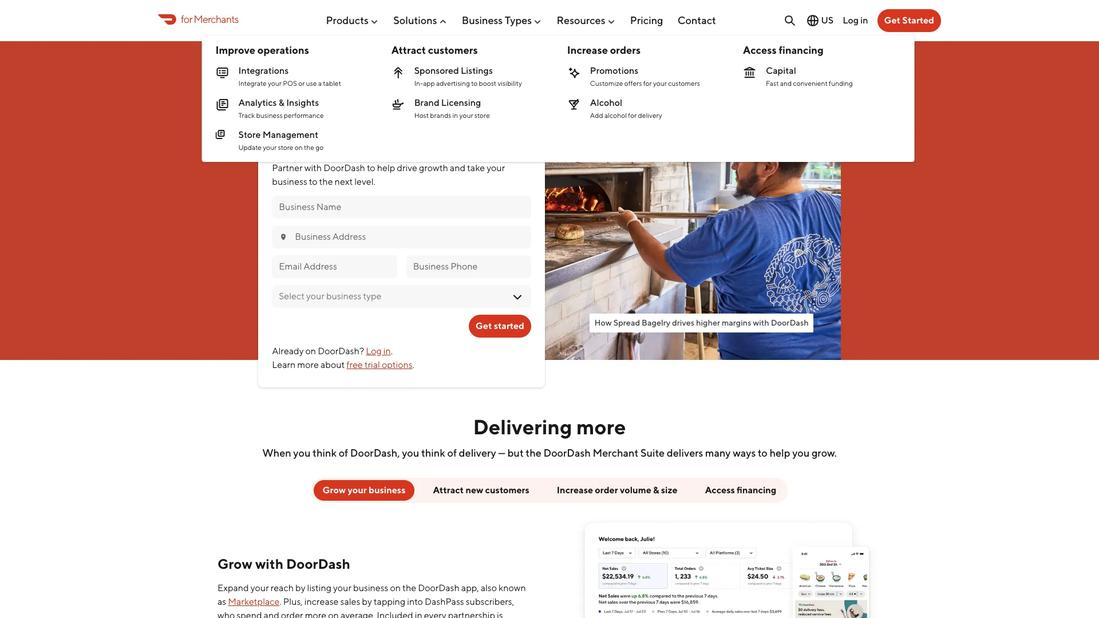 Task type: vqa. For each thing, say whether or not it's contained in the screenshot.
How to find food suppliers for a restaurant
no



Task type: describe. For each thing, give the bounding box(es) containing it.
improve operations
[[216, 44, 309, 56]]

analytics
[[239, 97, 277, 108]]

capital fast and convenient funding
[[767, 65, 853, 88]]

2 you from the left
[[402, 447, 420, 459]]

to left next on the top left of the page
[[309, 176, 318, 187]]

business types link
[[462, 10, 543, 31]]

attract new customers button
[[424, 480, 539, 501]]

customers inside button
[[486, 485, 530, 496]]

known
[[499, 583, 526, 594]]

more up merchant
[[577, 415, 626, 439]]

partnership
[[448, 611, 496, 619]]

cooking line image
[[392, 98, 405, 112]]

for merchants
[[181, 13, 239, 25]]

management
[[263, 129, 319, 140]]

delivers
[[667, 447, 704, 459]]

bagelry
[[642, 318, 671, 328]]

doordash inside expand your reach by listing your business on the doordash app, also known as
[[418, 583, 460, 594]]

business inside expand your reach by listing your business on the doordash app, also known as
[[353, 583, 389, 594]]

add
[[591, 111, 604, 120]]

on inside expand your reach by listing your business on the doordash app, also known as
[[390, 583, 401, 594]]

and inside partner with doordash to help drive growth and take your business to the next level.
[[450, 163, 466, 173]]

financing inside access financing button
[[737, 485, 777, 496]]

grow with doordash
[[218, 556, 351, 572]]

get started
[[885, 15, 935, 26]]

us
[[822, 15, 834, 26]]

growth
[[419, 163, 448, 173]]

listings
[[461, 65, 493, 76]]

with inside unlock more profits with doordash
[[259, 78, 306, 105]]

log in
[[843, 15, 869, 26]]

for merchants link
[[158, 12, 239, 27]]

spread
[[614, 318, 641, 328]]

store
[[239, 129, 261, 140]]

1 vertical spatial log in link
[[366, 346, 391, 357]]

doordash?
[[318, 346, 364, 357]]

to right ways
[[758, 447, 768, 459]]

increase for increase orders
[[568, 44, 608, 56]]

alcohol
[[605, 111, 627, 120]]

for left up
[[372, 139, 389, 154]]

the right but
[[526, 447, 542, 459]]

your inside button
[[348, 485, 367, 496]]

when
[[262, 447, 291, 459]]

for inside the alcohol add alcohol for delivery
[[629, 111, 637, 120]]

arrow double up image
[[392, 66, 405, 80]]

2 of from the left
[[448, 447, 457, 459]]

on inside . plus, increase sales by tapping into dashpass subscribers, who spend and order more on average. included in every partnership is
[[328, 611, 339, 619]]

1 you from the left
[[294, 447, 311, 459]]

. inside . plus, increase sales by tapping into dashpass subscribers, who spend and order more on average. included in every partnership is
[[280, 597, 282, 608]]

your inside brand licensing host brands in your store
[[460, 111, 474, 120]]

performance
[[284, 111, 324, 120]]

Business Name text field
[[279, 201, 525, 214]]

unlock
[[259, 51, 334, 78]]

in inside already on doordash? log in . learn more about free trial options .
[[384, 346, 391, 357]]

get started button
[[469, 315, 532, 338]]

business types
[[462, 14, 532, 26]]

spread bagelry image
[[495, 51, 841, 360]]

2 think from the left
[[422, 447, 446, 459]]

unlock more profits with doordash
[[259, 51, 469, 105]]

brand
[[415, 97, 440, 108]]

store inside brand licensing host brands in your store
[[475, 111, 490, 120]]

when you think of doordash, you think of delivery — but the doordash merchant suite delivers many ways to help you grow.
[[262, 447, 837, 459]]

promotions
[[591, 65, 639, 76]]

business inside analytics & insights track business performance
[[256, 111, 283, 120]]

in right the us
[[861, 15, 869, 26]]

about
[[321, 360, 345, 371]]

take
[[468, 163, 485, 173]]

access financing button
[[696, 480, 786, 501]]

app
[[423, 79, 435, 88]]

increase
[[305, 597, 339, 608]]

margins
[[722, 318, 752, 328]]

get started
[[476, 321, 525, 332]]

a
[[318, 79, 322, 88]]

order inside . plus, increase sales by tapping into dashpass subscribers, who spend and order more on average. included in every partnership is
[[281, 611, 303, 619]]

next
[[335, 176, 353, 187]]

free trial options link
[[347, 360, 413, 371]]

free
[[347, 360, 363, 371]]

access financing inside access financing button
[[706, 485, 777, 496]]

0 vertical spatial access financing
[[744, 44, 824, 56]]

in inside brand licensing host brands in your store
[[453, 111, 458, 120]]

0% commissions for up to 30 days
[[272, 139, 470, 154]]

business
[[462, 14, 503, 26]]

licensing
[[442, 97, 481, 108]]

delivering more
[[473, 415, 626, 439]]

capital
[[767, 65, 797, 76]]

contact link
[[678, 10, 717, 31]]

app,
[[462, 583, 479, 594]]

with inside partner with doordash to help drive growth and take your business to the next level.
[[305, 163, 322, 173]]

attract for attract customers
[[392, 44, 426, 56]]

subscribers,
[[466, 597, 515, 608]]

promotions customize offers for your customers
[[591, 65, 701, 88]]

grow with doordash tab list
[[199, 478, 901, 619]]

on inside already on doordash? log in . learn more about free trial options .
[[306, 346, 316, 357]]

1 think from the left
[[313, 447, 337, 459]]

business inside partner with doordash to help drive growth and take your business to the next level.
[[272, 176, 308, 187]]

grow for grow your business
[[323, 485, 346, 496]]

options
[[382, 360, 413, 371]]

included
[[377, 611, 413, 619]]

by inside . plus, increase sales by tapping into dashpass subscribers, who spend and order more on average. included in every partnership is
[[362, 597, 372, 608]]

increase order volume & size
[[557, 485, 678, 496]]

1 vertical spatial delivery
[[459, 447, 496, 459]]

customers inside promotions customize offers for your customers
[[669, 79, 701, 88]]

volume
[[620, 485, 652, 496]]

delivery inside the alcohol add alcohol for delivery
[[639, 111, 663, 120]]

operations
[[258, 44, 309, 56]]

tapping
[[374, 597, 406, 608]]

doordash inside unlock more profits with doordash
[[310, 78, 417, 105]]

get for get started
[[885, 15, 901, 26]]

brands
[[430, 111, 452, 120]]

fast
[[767, 79, 779, 88]]

grow.
[[812, 447, 837, 459]]

every
[[424, 611, 447, 619]]

how spread bagelry drives higher margins with doordash link
[[590, 314, 814, 333]]

suite
[[641, 447, 665, 459]]

how
[[595, 318, 612, 328]]

3 you from the left
[[793, 447, 810, 459]]

orders
[[610, 44, 641, 56]]

for left merchants
[[181, 13, 192, 25]]

grow for grow with doordash
[[218, 556, 253, 572]]

0 vertical spatial customers
[[428, 44, 478, 56]]

size
[[662, 485, 678, 496]]

dashboard line image
[[216, 98, 229, 112]]

more inside . plus, increase sales by tapping into dashpass subscribers, who spend and order more on average. included in every partnership is
[[305, 611, 327, 619]]

types
[[505, 14, 532, 26]]

with inside chevron right tab panel
[[255, 556, 284, 572]]

resources
[[557, 14, 606, 26]]

insights you can use image
[[573, 513, 882, 619]]

1 of from the left
[[339, 447, 348, 459]]

order inside button
[[595, 485, 619, 496]]



Task type: locate. For each thing, give the bounding box(es) containing it.
attract for attract new customers
[[433, 485, 464, 496]]

promo line image
[[568, 66, 581, 80]]

in
[[861, 15, 869, 26], [453, 111, 458, 120], [384, 346, 391, 357], [415, 611, 423, 619]]

the left next on the top left of the page
[[319, 176, 333, 187]]

attract left new
[[433, 485, 464, 496]]

log inside already on doordash? log in . learn more about free trial options .
[[366, 346, 382, 357]]

2 horizontal spatial .
[[413, 360, 415, 371]]

1 vertical spatial &
[[654, 485, 660, 496]]

1 vertical spatial .
[[413, 360, 415, 371]]

advertising
[[436, 79, 470, 88]]

1 horizontal spatial financing
[[779, 44, 824, 56]]

0%
[[272, 139, 292, 154]]

0 vertical spatial and
[[781, 79, 792, 88]]

location pin image
[[279, 232, 288, 242]]

log up the trial
[[366, 346, 382, 357]]

your right the update
[[263, 143, 277, 152]]

access financing
[[744, 44, 824, 56], [706, 485, 777, 496]]

financing
[[779, 44, 824, 56], [737, 485, 777, 496]]

money bank image
[[744, 66, 757, 80]]

1 vertical spatial log
[[366, 346, 382, 357]]

1 horizontal spatial of
[[448, 447, 457, 459]]

grow
[[323, 485, 346, 496], [218, 556, 253, 572]]

. up options
[[391, 346, 393, 357]]

—
[[499, 447, 506, 459]]

your down licensing
[[460, 111, 474, 120]]

0 vertical spatial order
[[595, 485, 619, 496]]

delivery
[[639, 111, 663, 120], [459, 447, 496, 459]]

1 horizontal spatial help
[[770, 447, 791, 459]]

profits
[[399, 51, 469, 78]]

financing down ways
[[737, 485, 777, 496]]

1 vertical spatial store
[[278, 143, 294, 152]]

1 horizontal spatial delivery
[[639, 111, 663, 120]]

1 horizontal spatial log
[[843, 15, 859, 26]]

0 vertical spatial store
[[475, 111, 490, 120]]

on down management on the top
[[295, 143, 303, 152]]

0 horizontal spatial think
[[313, 447, 337, 459]]

marketplace link
[[228, 597, 280, 608]]

you right doordash,
[[402, 447, 420, 459]]

. right the trial
[[413, 360, 415, 371]]

visibility
[[498, 79, 522, 88]]

new
[[466, 485, 484, 496]]

on inside store management update your store on the go
[[295, 143, 303, 152]]

& left size
[[654, 485, 660, 496]]

by inside expand your reach by listing your business on the doordash app, also known as
[[296, 583, 306, 594]]

business down the analytics
[[256, 111, 283, 120]]

business up . plus, increase sales by tapping into dashpass subscribers, who spend and order more on average. included in every partnership is on the left of page
[[353, 583, 389, 594]]

in-
[[415, 79, 423, 88]]

0 vertical spatial access
[[744, 44, 777, 56]]

the inside expand your reach by listing your business on the doordash app, also known as
[[403, 583, 417, 594]]

.
[[391, 346, 393, 357], [413, 360, 415, 371], [280, 597, 282, 608]]

get inside get started button
[[885, 15, 901, 26]]

your up sales
[[333, 583, 352, 594]]

help left drive
[[377, 163, 395, 173]]

on up tapping
[[390, 583, 401, 594]]

alcohol add alcohol for delivery
[[591, 97, 663, 120]]

chevron right tab panel
[[199, 513, 901, 619]]

0 horizontal spatial of
[[339, 447, 348, 459]]

access
[[744, 44, 777, 56], [706, 485, 735, 496]]

merchant
[[593, 447, 639, 459]]

in down licensing
[[453, 111, 458, 120]]

to down listings
[[472, 79, 478, 88]]

and down capital
[[781, 79, 792, 88]]

0 horizontal spatial log
[[366, 346, 382, 357]]

help inside partner with doordash to help drive growth and take your business to the next level.
[[377, 163, 395, 173]]

2 vertical spatial and
[[264, 611, 279, 619]]

0 vertical spatial log in link
[[843, 15, 869, 26]]

already on doordash? log in . learn more about free trial options .
[[272, 346, 415, 371]]

business inside grow your business button
[[369, 485, 406, 496]]

you right when
[[294, 447, 311, 459]]

store down management on the top
[[278, 143, 294, 152]]

and left take
[[450, 163, 466, 173]]

get
[[885, 15, 901, 26], [476, 321, 492, 332]]

Business Address text field
[[295, 231, 525, 243]]

order down plus,
[[281, 611, 303, 619]]

store inside store management update your store on the go
[[278, 143, 294, 152]]

access up money bank image
[[744, 44, 777, 56]]

increase inside button
[[557, 485, 594, 496]]

access inside button
[[706, 485, 735, 496]]

partner with doordash to help drive growth and take your business to the next level.
[[272, 163, 505, 187]]

log right the us
[[843, 15, 859, 26]]

learn
[[272, 360, 296, 371]]

customers right new
[[486, 485, 530, 496]]

doordash
[[310, 78, 417, 105], [324, 163, 365, 173], [772, 318, 809, 328], [544, 447, 591, 459], [286, 556, 351, 572], [418, 583, 460, 594]]

business down partner
[[272, 176, 308, 187]]

average.
[[341, 611, 375, 619]]

0 horizontal spatial order
[[281, 611, 303, 619]]

access financing down ways
[[706, 485, 777, 496]]

1 vertical spatial increase
[[557, 485, 594, 496]]

sales
[[341, 597, 361, 608]]

your right offers
[[654, 79, 667, 88]]

& inside button
[[654, 485, 660, 496]]

how spread bagelry drives higher margins with doordash
[[595, 318, 809, 328]]

and inside . plus, increase sales by tapping into dashpass subscribers, who spend and order more on average. included in every partnership is
[[264, 611, 279, 619]]

0 vertical spatial increase
[[568, 44, 608, 56]]

increase
[[568, 44, 608, 56], [557, 485, 594, 496]]

grow inside chevron right tab panel
[[218, 556, 253, 572]]

on down increase
[[328, 611, 339, 619]]

increase up 'promo line' image
[[568, 44, 608, 56]]

0 horizontal spatial get
[[476, 321, 492, 332]]

doordash inside partner with doordash to help drive growth and take your business to the next level.
[[324, 163, 365, 173]]

Business Phone text field
[[413, 261, 525, 273]]

1 vertical spatial grow
[[218, 556, 253, 572]]

solutions link
[[394, 10, 448, 31]]

0 horizontal spatial .
[[280, 597, 282, 608]]

sponsored
[[415, 65, 459, 76]]

attract customers
[[392, 44, 478, 56]]

or
[[299, 79, 305, 88]]

0 vertical spatial attract
[[392, 44, 426, 56]]

0 vertical spatial .
[[391, 346, 393, 357]]

delivery right alcohol
[[639, 111, 663, 120]]

0 horizontal spatial delivery
[[459, 447, 496, 459]]

1 horizontal spatial think
[[422, 447, 446, 459]]

by up plus,
[[296, 583, 306, 594]]

1 vertical spatial customers
[[669, 79, 701, 88]]

log in link right the us
[[843, 15, 869, 26]]

integrations integrate your pos or use a tablet
[[239, 65, 341, 88]]

also
[[481, 583, 497, 594]]

order
[[595, 485, 619, 496], [281, 611, 303, 619]]

0 vertical spatial delivery
[[639, 111, 663, 120]]

convenient
[[794, 79, 828, 88]]

access down many
[[706, 485, 735, 496]]

1 vertical spatial attract
[[433, 485, 464, 496]]

delivering
[[473, 415, 573, 439]]

to right up
[[409, 139, 421, 154]]

0 vertical spatial help
[[377, 163, 395, 173]]

0 vertical spatial by
[[296, 583, 306, 594]]

you
[[294, 447, 311, 459], [402, 447, 420, 459], [793, 447, 810, 459]]

host
[[415, 111, 429, 120]]

& left insights
[[279, 97, 285, 108]]

already
[[272, 346, 304, 357]]

1 vertical spatial help
[[770, 447, 791, 459]]

2 horizontal spatial and
[[781, 79, 792, 88]]

more up tablet
[[339, 51, 394, 78]]

in down the into
[[415, 611, 423, 619]]

your inside integrations integrate your pos or use a tablet
[[268, 79, 282, 88]]

for right offers
[[644, 79, 652, 88]]

for inside promotions customize offers for your customers
[[644, 79, 652, 88]]

more right learn
[[298, 360, 319, 371]]

1 horizontal spatial attract
[[433, 485, 464, 496]]

2 horizontal spatial customers
[[669, 79, 701, 88]]

0 vertical spatial grow
[[323, 485, 346, 496]]

1 vertical spatial access
[[706, 485, 735, 496]]

customers
[[428, 44, 478, 56], [669, 79, 701, 88], [486, 485, 530, 496]]

solutions
[[394, 14, 437, 26]]

increase orders
[[568, 44, 641, 56]]

higher
[[697, 318, 721, 328]]

and inside capital fast and convenient funding
[[781, 79, 792, 88]]

1 horizontal spatial .
[[391, 346, 393, 357]]

more down increase
[[305, 611, 327, 619]]

more inside already on doordash? log in . learn more about free trial options .
[[298, 360, 319, 371]]

. left plus,
[[280, 597, 282, 608]]

your down doordash,
[[348, 485, 367, 496]]

access financing up capital
[[744, 44, 824, 56]]

0 vertical spatial financing
[[779, 44, 824, 56]]

your up marketplace
[[251, 583, 269, 594]]

attract
[[392, 44, 426, 56], [433, 485, 464, 496]]

1 vertical spatial order
[[281, 611, 303, 619]]

to up level.
[[367, 163, 376, 173]]

store down licensing
[[475, 111, 490, 120]]

1 vertical spatial financing
[[737, 485, 777, 496]]

1 horizontal spatial by
[[362, 597, 372, 608]]

use
[[306, 79, 317, 88]]

0 horizontal spatial &
[[279, 97, 285, 108]]

0 horizontal spatial financing
[[737, 485, 777, 496]]

0 horizontal spatial attract
[[392, 44, 426, 56]]

1 horizontal spatial get
[[885, 15, 901, 26]]

1 horizontal spatial customers
[[486, 485, 530, 496]]

the up the into
[[403, 583, 417, 594]]

1 vertical spatial by
[[362, 597, 372, 608]]

0 horizontal spatial access
[[706, 485, 735, 496]]

your inside store management update your store on the go
[[263, 143, 277, 152]]

pricing link
[[631, 10, 664, 31]]

track
[[239, 111, 255, 120]]

and down marketplace
[[264, 611, 279, 619]]

2 vertical spatial .
[[280, 597, 282, 608]]

on right the already
[[306, 346, 316, 357]]

but
[[508, 447, 524, 459]]

more
[[339, 51, 394, 78], [298, 360, 319, 371], [577, 415, 626, 439], [305, 611, 327, 619]]

0 horizontal spatial store
[[278, 143, 294, 152]]

your right take
[[487, 163, 505, 173]]

started
[[903, 15, 935, 26]]

increase down the when you think of doordash, you think of delivery — but the doordash merchant suite delivers many ways to help you grow.
[[557, 485, 594, 496]]

1 horizontal spatial grow
[[323, 485, 346, 496]]

business down doordash,
[[369, 485, 406, 496]]

get started button
[[878, 9, 942, 32]]

get inside get started button
[[476, 321, 492, 332]]

Email Address email field
[[279, 261, 391, 273]]

financing up capital fast and convenient funding
[[779, 44, 824, 56]]

your inside partner with doordash to help drive growth and take your business to the next level.
[[487, 163, 505, 173]]

your inside promotions customize offers for your customers
[[654, 79, 667, 88]]

log in link up free trial options link
[[366, 346, 391, 357]]

alcohol
[[591, 97, 623, 108]]

1 vertical spatial get
[[476, 321, 492, 332]]

attract up arrow double up 'image'
[[392, 44, 426, 56]]

0 horizontal spatial and
[[264, 611, 279, 619]]

doordash,
[[350, 447, 400, 459]]

increase for increase order volume & size
[[557, 485, 594, 496]]

spend
[[237, 611, 262, 619]]

menu edit line image
[[216, 130, 229, 144]]

delivery left —
[[459, 447, 496, 459]]

alcohol line image
[[568, 98, 581, 112]]

marketplace
[[228, 597, 280, 608]]

help
[[377, 163, 395, 173], [770, 447, 791, 459]]

1 horizontal spatial store
[[475, 111, 490, 120]]

0 horizontal spatial help
[[377, 163, 395, 173]]

2 horizontal spatial you
[[793, 447, 810, 459]]

1 horizontal spatial and
[[450, 163, 466, 173]]

customers right offers
[[669, 79, 701, 88]]

by up average.
[[362, 597, 372, 608]]

0 vertical spatial log
[[843, 15, 859, 26]]

of up attract new customers
[[448, 447, 457, 459]]

1 horizontal spatial log in link
[[843, 15, 869, 26]]

0 vertical spatial &
[[279, 97, 285, 108]]

0 horizontal spatial customers
[[428, 44, 478, 56]]

expand your reach by listing your business on the doordash app, also known as
[[218, 583, 526, 608]]

brand licensing host brands in your store
[[415, 97, 490, 120]]

& inside analytics & insights track business performance
[[279, 97, 285, 108]]

for right alcohol
[[629, 111, 637, 120]]

0 horizontal spatial log in link
[[366, 346, 391, 357]]

sponsored listings in-app advertising to boost visibility
[[415, 65, 522, 88]]

insights
[[287, 97, 319, 108]]

more inside unlock more profits with doordash
[[339, 51, 394, 78]]

0 vertical spatial get
[[885, 15, 901, 26]]

for
[[181, 13, 192, 25], [644, 79, 652, 88], [629, 111, 637, 120], [372, 139, 389, 154]]

reach
[[271, 583, 294, 594]]

business
[[256, 111, 283, 120], [272, 176, 308, 187], [369, 485, 406, 496], [353, 583, 389, 594]]

order left 'volume'
[[595, 485, 619, 496]]

&
[[279, 97, 285, 108], [654, 485, 660, 496]]

who
[[218, 611, 235, 619]]

expand
[[218, 583, 249, 594]]

attract inside button
[[433, 485, 464, 496]]

improve
[[216, 44, 256, 56]]

dashpass
[[425, 597, 464, 608]]

1 horizontal spatial order
[[595, 485, 619, 496]]

pos
[[283, 79, 297, 88]]

get for get started
[[476, 321, 492, 332]]

0 horizontal spatial grow
[[218, 556, 253, 572]]

in up free trial options link
[[384, 346, 391, 357]]

your left pos
[[268, 79, 282, 88]]

1 horizontal spatial &
[[654, 485, 660, 496]]

offers
[[625, 79, 642, 88]]

the inside store management update your store on the go
[[304, 143, 314, 152]]

0 horizontal spatial by
[[296, 583, 306, 594]]

1 horizontal spatial you
[[402, 447, 420, 459]]

device pos line image
[[216, 66, 229, 80]]

drives
[[673, 318, 695, 328]]

globe line image
[[807, 14, 821, 27]]

the left go
[[304, 143, 314, 152]]

1 vertical spatial and
[[450, 163, 466, 173]]

go
[[316, 143, 324, 152]]

0 horizontal spatial you
[[294, 447, 311, 459]]

help right ways
[[770, 447, 791, 459]]

1 vertical spatial access financing
[[706, 485, 777, 496]]

on
[[295, 143, 303, 152], [306, 346, 316, 357], [390, 583, 401, 594], [328, 611, 339, 619]]

log in link
[[843, 15, 869, 26], [366, 346, 391, 357]]

customers up sponsored at the top
[[428, 44, 478, 56]]

the inside partner with doordash to help drive growth and take your business to the next level.
[[319, 176, 333, 187]]

grow inside grow your business button
[[323, 485, 346, 496]]

to inside sponsored listings in-app advertising to boost visibility
[[472, 79, 478, 88]]

boost
[[479, 79, 497, 88]]

of left doordash,
[[339, 447, 348, 459]]

integrations
[[239, 65, 289, 76]]

1 horizontal spatial access
[[744, 44, 777, 56]]

in inside . plus, increase sales by tapping into dashpass subscribers, who spend and order more on average. included in every partnership is
[[415, 611, 423, 619]]

listing
[[307, 583, 332, 594]]

30
[[424, 139, 440, 154]]

you left grow.
[[793, 447, 810, 459]]

merchants
[[194, 13, 239, 25]]

2 vertical spatial customers
[[486, 485, 530, 496]]

commissions
[[294, 139, 369, 154]]



